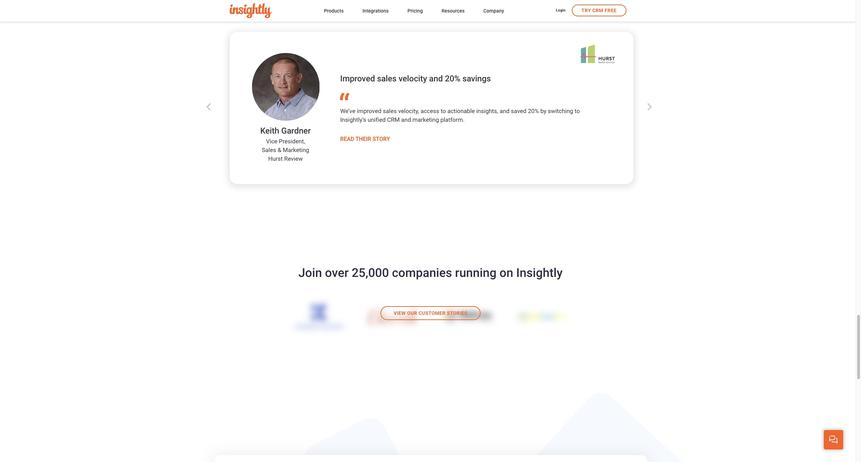 Task type: vqa. For each thing, say whether or not it's contained in the screenshot.
for
no



Task type: locate. For each thing, give the bounding box(es) containing it.
and down velocity,
[[402, 116, 411, 123]]

integrations
[[363, 8, 389, 13]]

join
[[299, 266, 322, 280]]

we've improved sales velocity, access to actionable insights, and saved 20% by switching to insightly's unified crm and marketing platform.
[[341, 108, 580, 123]]

company
[[484, 8, 504, 13]]

1 vertical spatial crm
[[387, 116, 400, 123]]

their
[[356, 136, 372, 142]]

crm right try
[[593, 8, 604, 13]]

and left saved
[[500, 108, 510, 115]]

crm inside we've improved sales velocity, access to actionable insights, and saved 20% by switching to insightly's unified crm and marketing platform.
[[387, 116, 400, 123]]

login
[[556, 8, 566, 13]]

to up platform.
[[441, 108, 446, 115]]

1 horizontal spatial 20%
[[528, 108, 539, 115]]

our
[[407, 311, 417, 316]]

stories
[[447, 311, 468, 316]]

0 vertical spatial crm
[[593, 8, 604, 13]]

keith gardner vice president, sales & marketing hurst review
[[261, 126, 311, 162]]

try crm free link
[[572, 5, 627, 16]]

insightly logo link
[[230, 3, 313, 18]]

2 horizontal spatial and
[[500, 108, 510, 115]]

and
[[429, 74, 443, 83], [500, 108, 510, 115], [402, 116, 411, 123]]

2 to from the left
[[575, 108, 580, 115]]

bloomberg company logo image
[[295, 305, 344, 329], [369, 309, 418, 325], [443, 310, 492, 323], [518, 312, 566, 322]]

velocity
[[399, 74, 427, 83]]

view our customer stories button
[[381, 306, 481, 320]]

keith gardner image
[[252, 53, 320, 121]]

sales
[[262, 147, 276, 154]]

insightly
[[517, 266, 563, 280]]

try
[[582, 8, 591, 13]]

try crm free button
[[572, 5, 627, 16]]

1 horizontal spatial and
[[429, 74, 443, 83]]

actionable
[[448, 108, 475, 115]]

quote orange image
[[341, 93, 350, 100]]

crm right unified on the top of the page
[[387, 116, 400, 123]]

0 horizontal spatial and
[[402, 116, 411, 123]]

review
[[284, 155, 303, 162]]

1 vertical spatial 20%
[[528, 108, 539, 115]]

0 vertical spatial sales
[[377, 74, 397, 83]]

1 horizontal spatial crm
[[593, 8, 604, 13]]

saved
[[511, 108, 527, 115]]

read their story
[[341, 136, 390, 142]]

0 horizontal spatial 20%
[[445, 74, 461, 83]]

0 horizontal spatial crm
[[387, 116, 400, 123]]

201105 hurst logo 2020 image
[[580, 45, 615, 63]]

sales
[[377, 74, 397, 83], [383, 108, 397, 115]]

sales up unified on the top of the page
[[383, 108, 397, 115]]

vice
[[266, 138, 278, 145]]

velocity,
[[399, 108, 419, 115]]

over
[[325, 266, 349, 280]]

20% left savings
[[445, 74, 461, 83]]

0 horizontal spatial to
[[441, 108, 446, 115]]

1 vertical spatial sales
[[383, 108, 397, 115]]

hurst
[[269, 155, 283, 162]]

by
[[541, 108, 547, 115]]

1 horizontal spatial to
[[575, 108, 580, 115]]

integrations link
[[363, 6, 389, 16]]

to right switching
[[575, 108, 580, 115]]

view our customer stories
[[394, 311, 468, 316]]

resources link
[[442, 6, 465, 16]]

login link
[[556, 8, 566, 14]]

crm
[[593, 8, 604, 13], [387, 116, 400, 123]]

and right velocity at top left
[[429, 74, 443, 83]]

sales inside we've improved sales velocity, access to actionable insights, and saved 20% by switching to insightly's unified crm and marketing platform.
[[383, 108, 397, 115]]

gardner
[[282, 126, 311, 136]]

story
[[373, 136, 390, 142]]

resources
[[442, 8, 465, 13]]

to
[[441, 108, 446, 115], [575, 108, 580, 115]]

read
[[341, 136, 355, 142]]

20%
[[445, 74, 461, 83], [528, 108, 539, 115]]

companies
[[392, 266, 452, 280]]

sales left velocity at top left
[[377, 74, 397, 83]]

20% left by at the right of page
[[528, 108, 539, 115]]



Task type: describe. For each thing, give the bounding box(es) containing it.
25,000
[[352, 266, 389, 280]]

platform.
[[441, 116, 465, 123]]

insightly's
[[341, 116, 367, 123]]

&
[[278, 147, 282, 154]]

pricing link
[[408, 6, 423, 16]]

free
[[605, 8, 617, 13]]

improved
[[341, 74, 375, 83]]

products
[[324, 8, 344, 13]]

products link
[[324, 6, 344, 16]]

improved
[[357, 108, 382, 115]]

1 vertical spatial and
[[500, 108, 510, 115]]

try crm free
[[582, 8, 617, 13]]

join over 25,000 companies running on insightly
[[299, 266, 563, 280]]

crm inside button
[[593, 8, 604, 13]]

insights,
[[477, 108, 499, 115]]

president,
[[279, 138, 305, 145]]

marketing
[[283, 147, 310, 154]]

read their story link
[[341, 135, 390, 143]]

switching
[[548, 108, 574, 115]]

pricing
[[408, 8, 423, 13]]

access
[[421, 108, 440, 115]]

company link
[[484, 6, 504, 16]]

view our customer stories link
[[266, 306, 595, 320]]

savings
[[463, 74, 491, 83]]

keith
[[261, 126, 280, 136]]

unified
[[368, 116, 386, 123]]

view
[[394, 311, 406, 316]]

we've
[[341, 108, 356, 115]]

2 vertical spatial and
[[402, 116, 411, 123]]

improved sales velocity and 20% savings
[[341, 74, 491, 83]]

running
[[455, 266, 497, 280]]

0 vertical spatial and
[[429, 74, 443, 83]]

1 to from the left
[[441, 108, 446, 115]]

on
[[500, 266, 513, 280]]

marketing
[[413, 116, 439, 123]]

customer
[[419, 311, 446, 316]]

20% inside we've improved sales velocity, access to actionable insights, and saved 20% by switching to insightly's unified crm and marketing platform.
[[528, 108, 539, 115]]

0 vertical spatial 20%
[[445, 74, 461, 83]]

insightly logo image
[[230, 3, 271, 18]]



